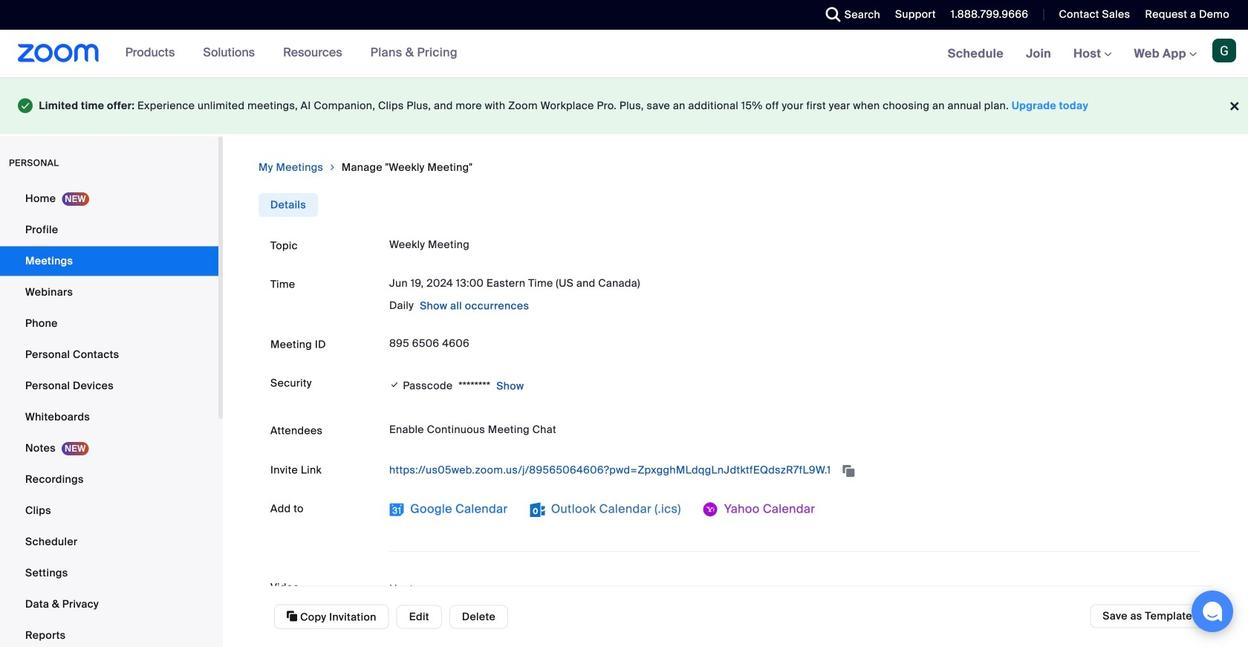 Task type: locate. For each thing, give the bounding box(es) containing it.
checked image
[[390, 377, 400, 392]]

footer
[[0, 77, 1249, 134]]

add to yahoo calendar image
[[704, 503, 719, 517]]

banner
[[0, 30, 1249, 78]]

product information navigation
[[99, 30, 469, 77]]

manage my meeting tab control tab list
[[259, 193, 318, 217]]

right image
[[328, 160, 337, 175]]

zoom logo image
[[18, 44, 99, 62]]

type image
[[18, 95, 33, 116]]

tab
[[259, 193, 318, 217]]

copy url image
[[842, 466, 857, 476]]

open chat image
[[1203, 601, 1224, 622]]



Task type: describe. For each thing, give the bounding box(es) containing it.
copy image
[[287, 610, 298, 623]]

meetings navigation
[[937, 30, 1249, 78]]

profile picture image
[[1213, 39, 1237, 62]]

add to google calendar image
[[390, 503, 404, 517]]

add to outlook calendar (.ics) image
[[530, 503, 545, 517]]

manage weekly meeting navigation
[[259, 160, 1213, 175]]

personal menu menu
[[0, 184, 219, 647]]



Task type: vqa. For each thing, say whether or not it's contained in the screenshot.
menu item
no



